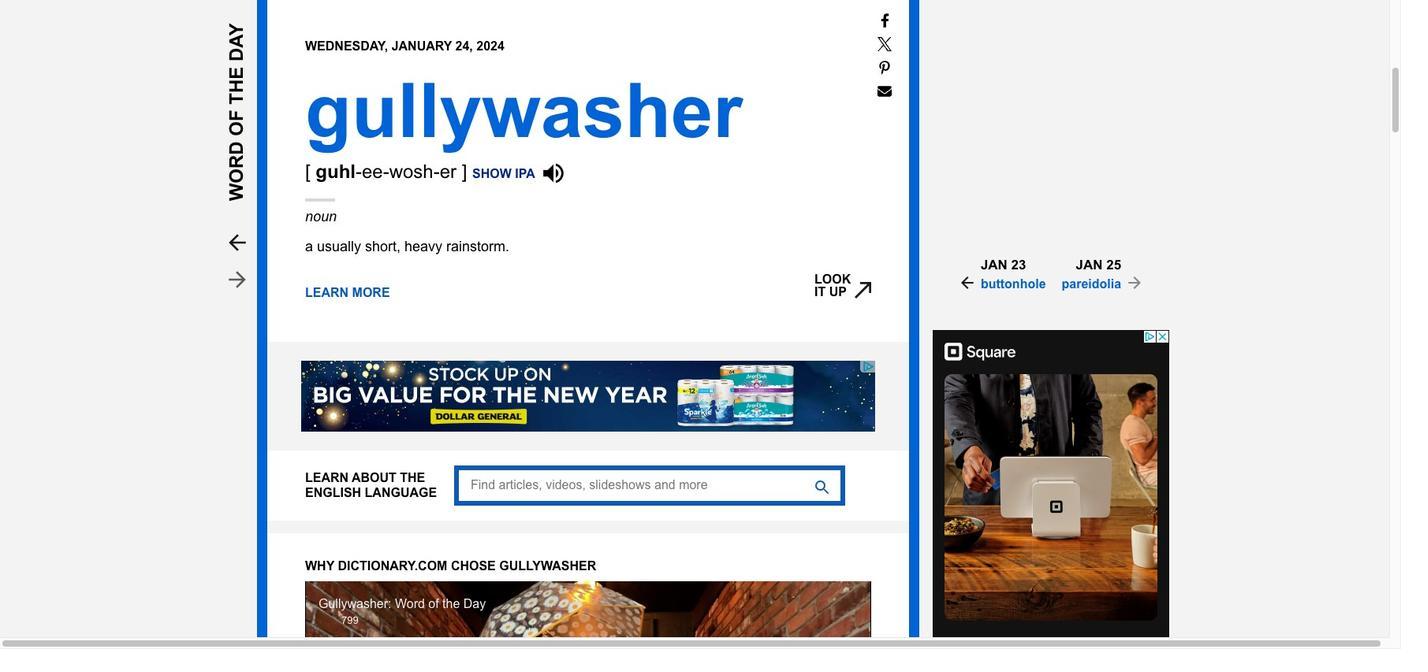 Task type: vqa. For each thing, say whether or not it's contained in the screenshot.
word of the day promo image
no



Task type: locate. For each thing, give the bounding box(es) containing it.
a
[[305, 239, 313, 255]]

the inside video player region
[[443, 598, 460, 611]]

gullywasher
[[305, 68, 743, 153], [499, 560, 596, 573]]

guhl
[[316, 161, 356, 182]]

2 vertical spatial the
[[443, 598, 460, 611]]

english
[[305, 487, 361, 500]]

jan left 23
[[981, 258, 1008, 273]]

0 horizontal spatial of
[[225, 110, 246, 136]]

0 vertical spatial of
[[225, 110, 246, 136]]

video player region
[[305, 582, 871, 650]]

0 horizontal spatial the
[[225, 67, 246, 104]]

0 horizontal spatial jan
[[981, 258, 1008, 273]]

]
[[462, 161, 467, 182]]

ee-
[[362, 161, 389, 182]]

of down day
[[225, 110, 246, 136]]

rainstorm.
[[446, 239, 510, 255]]

None search field
[[454, 466, 845, 506]]

short,
[[365, 239, 401, 255]]

dictionary.com
[[338, 560, 448, 573]]

jan for jan 23
[[981, 258, 1008, 273]]

0 vertical spatial gullywasher
[[305, 68, 743, 153]]

learn more link
[[305, 286, 390, 299]]

of left day
[[428, 598, 439, 611]]

advertisement element
[[933, 330, 1170, 650], [301, 361, 875, 432]]

of
[[225, 110, 246, 136], [428, 598, 439, 611]]

gullywasher up ipa
[[305, 68, 743, 153]]

0 vertical spatial word
[[225, 136, 246, 201]]

1 horizontal spatial word
[[395, 598, 425, 611]]

of the
[[225, 67, 246, 136]]

1 horizontal spatial of
[[428, 598, 439, 611]]

jan
[[981, 258, 1008, 273], [1076, 258, 1103, 273]]

chose
[[451, 560, 496, 573]]

1 horizontal spatial the
[[400, 472, 425, 485]]

wednesday,
[[305, 39, 388, 53]]

25
[[1107, 258, 1122, 273]]

jan inside jan 25 pareidolia
[[1076, 258, 1103, 273]]

1 horizontal spatial advertisement element
[[933, 330, 1170, 650]]

heavy
[[405, 239, 443, 255]]

look it up link
[[815, 273, 871, 299]]

1 vertical spatial of
[[428, 598, 439, 611]]

look it up
[[815, 273, 851, 299]]

1 horizontal spatial jan
[[1076, 258, 1103, 273]]

word left [ on the left of the page
[[225, 136, 246, 201]]

wednesday, january 24, 2024
[[305, 39, 505, 53]]

2 jan from the left
[[1076, 258, 1103, 273]]

1 vertical spatial the
[[400, 472, 425, 485]]

why dictionary.com chose gullywasher
[[305, 560, 596, 573]]

learn
[[305, 472, 349, 485]]

learn about the english language
[[305, 472, 437, 500]]

[
[[305, 161, 310, 182]]

1 vertical spatial word
[[395, 598, 425, 611]]

2024
[[477, 39, 505, 53]]

2 horizontal spatial the
[[443, 598, 460, 611]]

word
[[225, 136, 246, 201], [395, 598, 425, 611]]

-
[[356, 161, 362, 182]]

jan inside "jan 23 buttonhole"
[[981, 258, 1008, 273]]

gullywasher up video player region
[[499, 560, 596, 573]]

jan up the pareidolia
[[1076, 258, 1103, 273]]

gullywasher:
[[319, 598, 392, 611]]

word down dictionary.com
[[395, 598, 425, 611]]

the
[[225, 67, 246, 104], [400, 472, 425, 485], [443, 598, 460, 611]]

learn
[[305, 286, 349, 299]]

0 horizontal spatial word
[[225, 136, 246, 201]]

why
[[305, 560, 334, 573]]

language
[[365, 487, 437, 500]]

1 jan from the left
[[981, 258, 1008, 273]]



Task type: describe. For each thing, give the bounding box(es) containing it.
er
[[440, 161, 457, 182]]

the inside learn about the english language
[[400, 472, 425, 485]]

gullywasher: word of the day
[[319, 598, 486, 611]]

1 vertical spatial gullywasher
[[499, 560, 596, 573]]

up
[[829, 285, 847, 299]]

0 vertical spatial the
[[225, 67, 246, 104]]

jan 25 pareidolia
[[1062, 258, 1122, 291]]

pareidolia
[[1062, 278, 1122, 291]]

usually
[[317, 239, 361, 255]]

noun
[[305, 209, 337, 225]]

learn more
[[305, 286, 390, 299]]

about
[[352, 472, 397, 485]]

buttonhole
[[981, 278, 1046, 291]]

look
[[815, 273, 851, 286]]

24,
[[455, 39, 473, 53]]

0 horizontal spatial advertisement element
[[301, 361, 875, 432]]

ipa
[[515, 167, 535, 181]]

show
[[472, 167, 512, 181]]

word inside video player region
[[395, 598, 425, 611]]

Find articles, videos, slideshows and more text field
[[454, 466, 845, 506]]

wosh-
[[389, 161, 440, 182]]

day
[[225, 23, 246, 67]]

more
[[352, 286, 390, 299]]

day
[[464, 598, 486, 611]]

[ guhl -ee-wosh-er ] show ipa
[[305, 161, 535, 182]]

a usually short, heavy rainstorm.
[[305, 239, 510, 255]]

jan 23 buttonhole
[[981, 258, 1046, 291]]

799
[[341, 615, 359, 627]]

of inside video player region
[[428, 598, 439, 611]]

it
[[815, 285, 826, 299]]

january
[[392, 39, 452, 53]]

23
[[1012, 258, 1026, 273]]

jan for jan 25
[[1076, 258, 1103, 273]]



